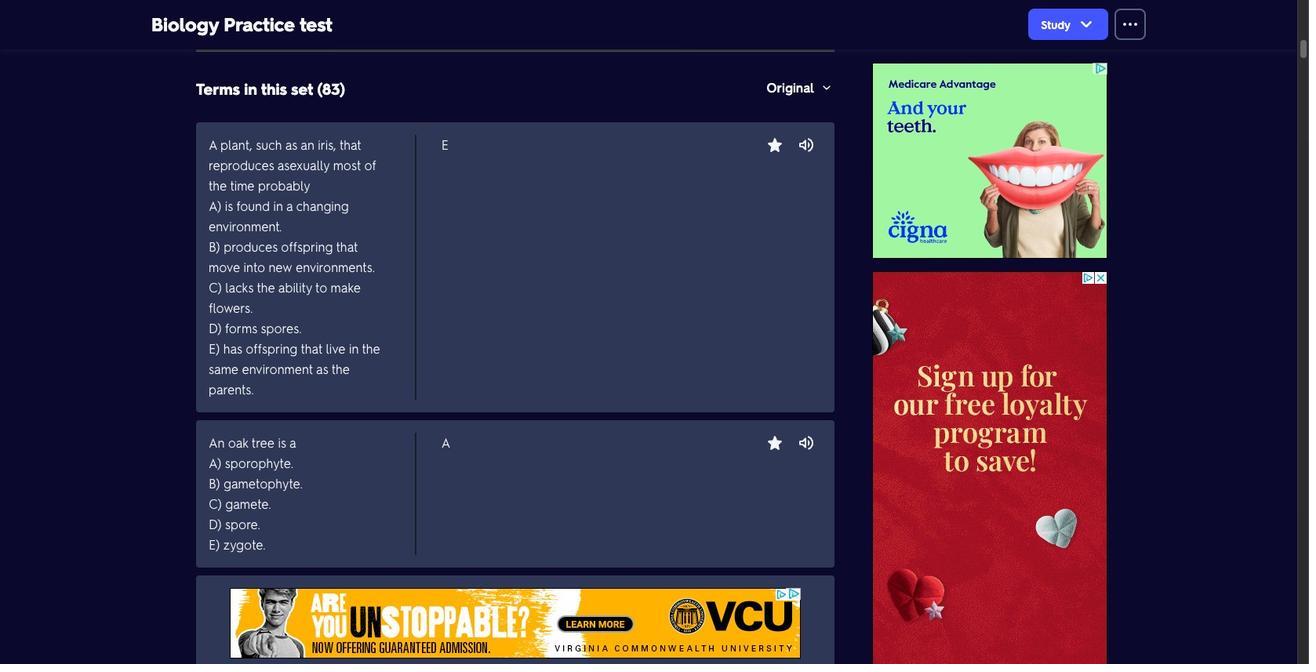 Task type: describe. For each thing, give the bounding box(es) containing it.
a link
[[442, 433, 741, 453]]

same
[[209, 361, 239, 377]]

e link
[[442, 135, 741, 155]]

an oak tree is a a) sporophyte. b) gametophyte. c) gamete. d) spore. e) zygote.
[[209, 435, 303, 553]]

time
[[230, 177, 255, 194]]

reproduces
[[209, 157, 274, 173]]

into
[[244, 259, 265, 275]]

an
[[209, 435, 225, 451]]

c) inside an oak tree is a a) sporophyte. b) gametophyte. c) gamete. d) spore. e) zygote.
[[209, 496, 222, 512]]

parents.
[[209, 381, 254, 398]]

gametophyte.
[[224, 475, 303, 492]]

a for a
[[442, 435, 451, 451]]

is inside a plant, such as an iris, that reproduces asexually most of the time probably a) is found in a changing environment. b) produces offspring that move into new environments. c) lacks the ability to make flowers. d) forms spores. e) has offspring that live in the same environment as the parents.
[[225, 198, 233, 214]]

lacks
[[225, 279, 254, 296]]

e
[[442, 137, 449, 153]]

c) inside a plant, such as an iris, that reproduces asexually most of the time probably a) is found in a changing environment. b) produces offspring that move into new environments. c) lacks the ability to make flowers. d) forms spores. e) has offspring that live in the same environment as the parents.
[[209, 279, 222, 296]]

e) inside an oak tree is a a) sporophyte. b) gametophyte. c) gamete. d) spore. e) zygote.
[[209, 537, 220, 553]]

audio image
[[797, 136, 816, 155]]

more image
[[1121, 15, 1140, 34]]

make
[[331, 279, 361, 296]]

a) inside a plant, such as an iris, that reproduces asexually most of the time probably a) is found in a changing environment. b) produces offspring that move into new environments. c) lacks the ability to make flowers. d) forms spores. e) has offspring that live in the same environment as the parents.
[[209, 198, 222, 214]]

a plant, such as an iris, that reproduces asexually most of the time probably a) is found in a changing environment. b) produces offspring that move into new environments. c) lacks the ability to make flowers. d) forms spores. e) has offspring that live in the same environment as the parents.
[[209, 137, 380, 398]]

an
[[301, 137, 314, 153]]

produces
[[224, 238, 278, 255]]

gamete.
[[225, 496, 271, 512]]

biology practice test
[[151, 12, 332, 36]]

the right live
[[362, 340, 380, 357]]

caret down image for study
[[1077, 15, 1096, 34]]

0 vertical spatial as
[[285, 137, 297, 153]]

a for a plant, such as an iris, that reproduces asexually most of the time probably a) is found in a changing environment. b) produces offspring that move into new environments. c) lacks the ability to make flowers. d) forms spores. e) has offspring that live in the same environment as the parents.
[[209, 137, 217, 153]]

live
[[326, 340, 346, 357]]

2 horizontal spatial in
[[349, 340, 359, 357]]

iris,
[[318, 137, 336, 153]]

the down into
[[257, 279, 275, 296]]

a) inside an oak tree is a a) sporophyte. b) gametophyte. c) gamete. d) spore. e) zygote.
[[209, 455, 222, 472]]

original button
[[765, 69, 835, 107]]

ability
[[278, 279, 312, 296]]

0 vertical spatial in
[[244, 78, 257, 99]]

star image for a
[[766, 434, 785, 453]]

the left time
[[209, 177, 227, 194]]

audio image
[[797, 434, 816, 453]]

forms
[[225, 320, 257, 337]]

asexually
[[277, 157, 330, 173]]

has
[[223, 340, 242, 357]]

(83)
[[317, 78, 345, 99]]

tree
[[252, 435, 275, 451]]



Task type: vqa. For each thing, say whether or not it's contained in the screenshot.
caret down image within Study dropdown button
yes



Task type: locate. For each thing, give the bounding box(es) containing it.
that
[[340, 137, 361, 153], [336, 238, 358, 255], [301, 340, 322, 357]]

caret down image right original
[[821, 82, 833, 94]]

e) left has
[[209, 340, 220, 357]]

1 vertical spatial as
[[316, 361, 328, 377]]

c) down move at the top of page
[[209, 279, 222, 296]]

that left live
[[301, 340, 322, 357]]

1 vertical spatial b)
[[209, 475, 220, 492]]

in
[[244, 78, 257, 99], [273, 198, 283, 214], [349, 340, 359, 357]]

0 vertical spatial a
[[209, 137, 217, 153]]

caret down image inside study "popup button"
[[1077, 15, 1096, 34]]

0 vertical spatial that
[[340, 137, 361, 153]]

a inside an oak tree is a a) sporophyte. b) gametophyte. c) gamete. d) spore. e) zygote.
[[289, 435, 296, 451]]

in right live
[[349, 340, 359, 357]]

e)
[[209, 340, 220, 357], [209, 537, 220, 553]]

test
[[300, 12, 332, 36]]

star image left audio icon
[[766, 434, 785, 453]]

is left found
[[225, 198, 233, 214]]

environment.
[[209, 218, 282, 235]]

term element containing a plant, such as an iris, that reproduces asexually most of the time probably
[[184, 104, 835, 413]]

star image for e
[[766, 136, 785, 155]]

caret down image right study
[[1077, 15, 1096, 34]]

2 c) from the top
[[209, 496, 222, 512]]

1 vertical spatial a
[[442, 435, 451, 451]]

move
[[209, 259, 240, 275]]

2 term element from the top
[[184, 402, 835, 568]]

a inside a plant, such as an iris, that reproduces asexually most of the time probably a) is found in a changing environment. b) produces offspring that move into new environments. c) lacks the ability to make flowers. d) forms spores. e) has offspring that live in the same environment as the parents.
[[286, 198, 293, 214]]

a
[[209, 137, 217, 153], [442, 435, 451, 451]]

advertisement region
[[872, 63, 1108, 259], [872, 271, 1108, 664], [230, 588, 801, 659]]

0 horizontal spatial caret down image
[[821, 82, 833, 94]]

1 vertical spatial in
[[273, 198, 283, 214]]

practice
[[224, 12, 295, 36]]

b) inside a plant, such as an iris, that reproduces asexually most of the time probably a) is found in a changing environment. b) produces offspring that move into new environments. c) lacks the ability to make flowers. d) forms spores. e) has offspring that live in the same environment as the parents.
[[209, 238, 220, 255]]

2 star image from the top
[[766, 434, 785, 453]]

0 vertical spatial e)
[[209, 340, 220, 357]]

biology
[[151, 12, 219, 36]]

2 vertical spatial that
[[301, 340, 322, 357]]

plant,
[[221, 137, 252, 153]]

1 b) from the top
[[209, 238, 220, 255]]

new
[[269, 259, 292, 275]]

caret down image for original
[[821, 82, 833, 94]]

spores.
[[261, 320, 302, 337]]

changing
[[296, 198, 349, 214]]

0 horizontal spatial a
[[209, 137, 217, 153]]

a)
[[209, 198, 222, 214], [209, 455, 222, 472]]

a) up environment.
[[209, 198, 222, 214]]

0 vertical spatial a
[[286, 198, 293, 214]]

probably
[[258, 177, 310, 194]]

a inside "a" link
[[442, 435, 451, 451]]

1 c) from the top
[[209, 279, 222, 296]]

a) down an
[[209, 455, 222, 472]]

star image left audio image
[[766, 136, 785, 155]]

caret down image
[[1077, 15, 1096, 34], [821, 82, 833, 94]]

sporophyte.
[[225, 455, 293, 472]]

b)
[[209, 238, 220, 255], [209, 475, 220, 492]]

to
[[315, 279, 327, 296]]

1 vertical spatial a
[[289, 435, 296, 451]]

the
[[209, 177, 227, 194], [257, 279, 275, 296], [362, 340, 380, 357], [332, 361, 350, 377]]

original
[[767, 79, 814, 96]]

1 e) from the top
[[209, 340, 220, 357]]

0 vertical spatial d)
[[209, 320, 222, 337]]

zygote.
[[223, 537, 266, 553]]

of
[[364, 157, 376, 173]]

environment
[[242, 361, 313, 377]]

1 horizontal spatial in
[[273, 198, 283, 214]]

e) left zygote.
[[209, 537, 220, 553]]

spore.
[[225, 516, 260, 533]]

b) up move at the top of page
[[209, 238, 220, 255]]

1 horizontal spatial caret down image
[[1077, 15, 1096, 34]]

1 term element from the top
[[184, 104, 835, 413]]

b) down an
[[209, 475, 220, 492]]

b) inside an oak tree is a a) sporophyte. b) gametophyte. c) gamete. d) spore. e) zygote.
[[209, 475, 220, 492]]

d) inside a plant, such as an iris, that reproduces asexually most of the time probably a) is found in a changing environment. b) produces offspring that move into new environments. c) lacks the ability to make flowers. d) forms spores. e) has offspring that live in the same environment as the parents.
[[209, 320, 222, 337]]

is
[[225, 198, 233, 214], [278, 435, 286, 451]]

1 vertical spatial star image
[[766, 434, 785, 453]]

terms in this set (83)
[[196, 78, 345, 99]]

environments.
[[296, 259, 375, 275]]

1 vertical spatial offspring
[[246, 340, 298, 357]]

offspring up environment
[[246, 340, 298, 357]]

1 horizontal spatial as
[[316, 361, 328, 377]]

study
[[1041, 17, 1071, 31]]

such
[[256, 137, 282, 153]]

0 horizontal spatial in
[[244, 78, 257, 99]]

0 vertical spatial caret down image
[[1077, 15, 1096, 34]]

is inside an oak tree is a a) sporophyte. b) gametophyte. c) gamete. d) spore. e) zygote.
[[278, 435, 286, 451]]

1 vertical spatial is
[[278, 435, 286, 451]]

a inside a plant, such as an iris, that reproduces asexually most of the time probably a) is found in a changing environment. b) produces offspring that move into new environments. c) lacks the ability to make flowers. d) forms spores. e) has offspring that live in the same environment as the parents.
[[209, 137, 217, 153]]

term element containing an oak tree is a
[[184, 402, 835, 568]]

terms
[[196, 78, 240, 99]]

flowers.
[[209, 300, 253, 316]]

found
[[236, 198, 270, 214]]

as
[[285, 137, 297, 153], [316, 361, 328, 377]]

star image
[[766, 136, 785, 155], [766, 434, 785, 453]]

e) inside a plant, such as an iris, that reproduces asexually most of the time probably a) is found in a changing environment. b) produces offspring that move into new environments. c) lacks the ability to make flowers. d) forms spores. e) has offspring that live in the same environment as the parents.
[[209, 340, 220, 357]]

a down probably
[[286, 198, 293, 214]]

1 star image from the top
[[766, 136, 785, 155]]

0 vertical spatial is
[[225, 198, 233, 214]]

d)
[[209, 320, 222, 337], [209, 516, 222, 533]]

set
[[291, 78, 313, 99]]

1 vertical spatial d)
[[209, 516, 222, 533]]

term element
[[184, 104, 835, 413], [184, 402, 835, 568]]

1 vertical spatial caret down image
[[821, 82, 833, 94]]

0 vertical spatial a)
[[209, 198, 222, 214]]

that up environments.
[[336, 238, 358, 255]]

is right tree
[[278, 435, 286, 451]]

1 d) from the top
[[209, 320, 222, 337]]

in down probably
[[273, 198, 283, 214]]

1 horizontal spatial is
[[278, 435, 286, 451]]

2 a) from the top
[[209, 455, 222, 472]]

0 vertical spatial b)
[[209, 238, 220, 255]]

the down live
[[332, 361, 350, 377]]

as left the an at left top
[[285, 137, 297, 153]]

1 vertical spatial c)
[[209, 496, 222, 512]]

1 horizontal spatial a
[[442, 435, 451, 451]]

a right tree
[[289, 435, 296, 451]]

d) inside an oak tree is a a) sporophyte. b) gametophyte. c) gamete. d) spore. e) zygote.
[[209, 516, 222, 533]]

0 vertical spatial c)
[[209, 279, 222, 296]]

oak
[[228, 435, 248, 451]]

1 vertical spatial that
[[336, 238, 358, 255]]

1 a) from the top
[[209, 198, 222, 214]]

2 vertical spatial in
[[349, 340, 359, 357]]

offspring
[[281, 238, 333, 255], [246, 340, 298, 357]]

offspring up new
[[281, 238, 333, 255]]

0 vertical spatial offspring
[[281, 238, 333, 255]]

1 vertical spatial e)
[[209, 537, 220, 553]]

this
[[261, 78, 287, 99]]

2 d) from the top
[[209, 516, 222, 533]]

d) down flowers.
[[209, 320, 222, 337]]

2 b) from the top
[[209, 475, 220, 492]]

c)
[[209, 279, 222, 296], [209, 496, 222, 512]]

0 horizontal spatial as
[[285, 137, 297, 153]]

as down live
[[316, 361, 328, 377]]

1 vertical spatial a)
[[209, 455, 222, 472]]

0 vertical spatial star image
[[766, 136, 785, 155]]

most
[[333, 157, 361, 173]]

caret down image inside original popup button
[[821, 82, 833, 94]]

d) left spore.
[[209, 516, 222, 533]]

study button
[[1029, 9, 1109, 40]]

c) left the gamete.
[[209, 496, 222, 512]]

a
[[286, 198, 293, 214], [289, 435, 296, 451]]

in left this
[[244, 78, 257, 99]]

that up most
[[340, 137, 361, 153]]

2 e) from the top
[[209, 537, 220, 553]]

0 horizontal spatial is
[[225, 198, 233, 214]]



